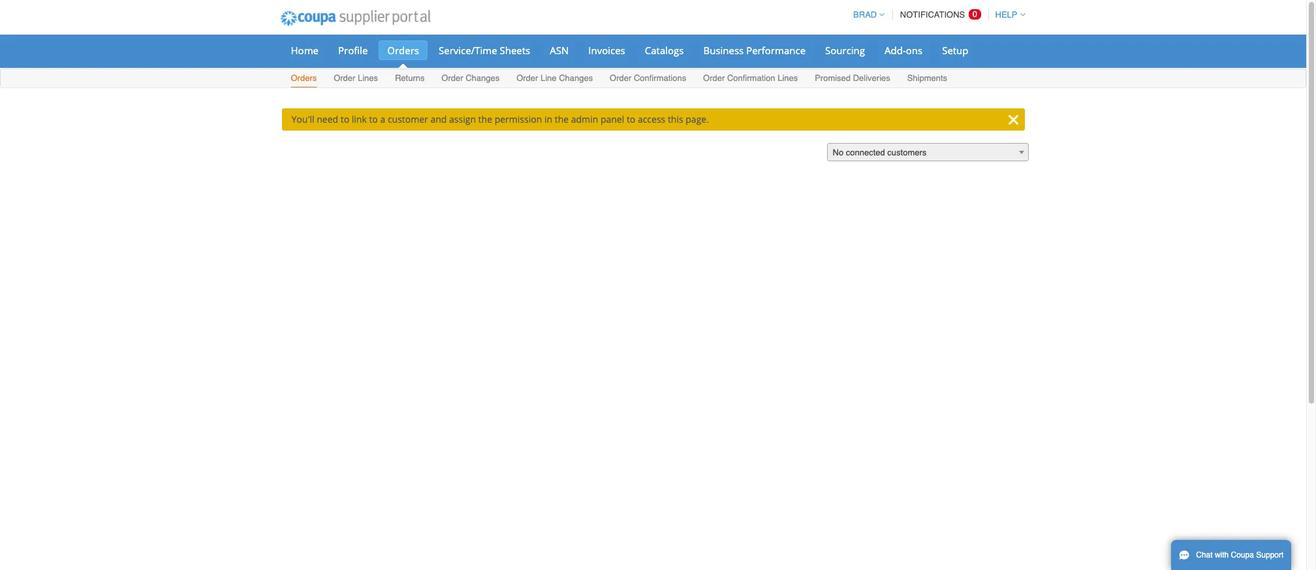 Task type: describe. For each thing, give the bounding box(es) containing it.
catalogs link
[[637, 40, 693, 60]]

order confirmation lines
[[703, 73, 798, 83]]

1 horizontal spatial orders link
[[379, 40, 428, 60]]

returns link
[[394, 71, 425, 88]]

profile
[[338, 44, 368, 57]]

home
[[291, 44, 319, 57]]

you'll
[[292, 113, 315, 125]]

in
[[545, 113, 553, 125]]

orders for leftmost orders link
[[291, 73, 317, 83]]

invoices link
[[580, 40, 634, 60]]

notifications
[[900, 10, 965, 20]]

line
[[541, 73, 557, 83]]

order for order line changes
[[517, 73, 538, 83]]

invoices
[[589, 44, 625, 57]]

1 changes from the left
[[466, 73, 500, 83]]

1 to from the left
[[341, 113, 349, 125]]

you'll need to link to a customer and assign the permission in the admin panel to access this page.
[[292, 113, 709, 125]]

deliveries
[[853, 73, 891, 83]]

confirmation
[[727, 73, 776, 83]]

1 lines from the left
[[358, 73, 378, 83]]

No connected customers text field
[[828, 144, 1028, 162]]

order lines link
[[333, 71, 379, 88]]

shipments link
[[907, 71, 948, 88]]

1 the from the left
[[478, 113, 492, 125]]

this
[[668, 113, 684, 125]]

service/time
[[439, 44, 497, 57]]

order line changes
[[517, 73, 593, 83]]

2 lines from the left
[[778, 73, 798, 83]]

permission
[[495, 113, 542, 125]]

admin
[[571, 113, 598, 125]]

3 to from the left
[[627, 113, 636, 125]]

promised deliveries link
[[814, 71, 891, 88]]

brad link
[[848, 10, 885, 20]]

2 to from the left
[[369, 113, 378, 125]]

service/time sheets
[[439, 44, 530, 57]]

order confirmations link
[[609, 71, 687, 88]]

navigation containing notifications 0
[[848, 2, 1026, 27]]

shipments
[[908, 73, 948, 83]]

order for order confirmation lines
[[703, 73, 725, 83]]

sheets
[[500, 44, 530, 57]]

help link
[[990, 10, 1026, 20]]

chat with coupa support button
[[1172, 540, 1292, 570]]

asn link
[[542, 40, 578, 60]]

business
[[704, 44, 744, 57]]

no
[[833, 148, 844, 157]]

service/time sheets link
[[430, 40, 539, 60]]

panel
[[601, 113, 624, 125]]

and
[[431, 113, 447, 125]]

add-
[[885, 44, 906, 57]]

sourcing link
[[817, 40, 874, 60]]

help
[[996, 10, 1018, 20]]



Task type: locate. For each thing, give the bounding box(es) containing it.
returns
[[395, 73, 425, 83]]

5 order from the left
[[703, 73, 725, 83]]

business performance link
[[695, 40, 814, 60]]

order down business
[[703, 73, 725, 83]]

order left line at the top left of the page
[[517, 73, 538, 83]]

asn
[[550, 44, 569, 57]]

promised
[[815, 73, 851, 83]]

2 changes from the left
[[559, 73, 593, 83]]

a
[[380, 113, 385, 125]]

2 order from the left
[[442, 73, 463, 83]]

need
[[317, 113, 338, 125]]

1 order from the left
[[334, 73, 356, 83]]

changes
[[466, 73, 500, 83], [559, 73, 593, 83]]

changes right line at the top left of the page
[[559, 73, 593, 83]]

page.
[[686, 113, 709, 125]]

1 horizontal spatial to
[[369, 113, 378, 125]]

order changes link
[[441, 71, 500, 88]]

the right "assign"
[[478, 113, 492, 125]]

orders for the rightmost orders link
[[387, 44, 419, 57]]

chat with coupa support
[[1197, 551, 1284, 560]]

notifications 0
[[900, 9, 978, 20]]

order down service/time
[[442, 73, 463, 83]]

order
[[334, 73, 356, 83], [442, 73, 463, 83], [517, 73, 538, 83], [610, 73, 632, 83], [703, 73, 725, 83]]

lines down profile link at the top
[[358, 73, 378, 83]]

catalogs
[[645, 44, 684, 57]]

order confirmation lines link
[[703, 71, 799, 88]]

0 horizontal spatial the
[[478, 113, 492, 125]]

0 horizontal spatial orders link
[[290, 71, 318, 88]]

confirmations
[[634, 73, 686, 83]]

assign
[[449, 113, 476, 125]]

access
[[638, 113, 666, 125]]

chat
[[1197, 551, 1213, 560]]

promised deliveries
[[815, 73, 891, 83]]

home link
[[282, 40, 327, 60]]

performance
[[747, 44, 806, 57]]

1 vertical spatial orders
[[291, 73, 317, 83]]

4 order from the left
[[610, 73, 632, 83]]

support
[[1257, 551, 1284, 560]]

the right in
[[555, 113, 569, 125]]

to
[[341, 113, 349, 125], [369, 113, 378, 125], [627, 113, 636, 125]]

orders link down home 'link'
[[290, 71, 318, 88]]

orders link
[[379, 40, 428, 60], [290, 71, 318, 88]]

customers
[[888, 148, 927, 157]]

order changes
[[442, 73, 500, 83]]

add-ons
[[885, 44, 923, 57]]

setup link
[[934, 40, 977, 60]]

ons
[[906, 44, 923, 57]]

0 horizontal spatial changes
[[466, 73, 500, 83]]

0 vertical spatial orders
[[387, 44, 419, 57]]

lines
[[358, 73, 378, 83], [778, 73, 798, 83]]

coupa supplier portal image
[[271, 2, 440, 35]]

navigation
[[848, 2, 1026, 27]]

the
[[478, 113, 492, 125], [555, 113, 569, 125]]

coupa
[[1231, 551, 1255, 560]]

0
[[973, 9, 978, 19]]

2 horizontal spatial to
[[627, 113, 636, 125]]

order down profile
[[334, 73, 356, 83]]

order for order confirmations
[[610, 73, 632, 83]]

business performance
[[704, 44, 806, 57]]

add-ons link
[[876, 40, 931, 60]]

to left the link
[[341, 113, 349, 125]]

No connected customers field
[[827, 143, 1029, 162]]

2 the from the left
[[555, 113, 569, 125]]

setup
[[942, 44, 969, 57]]

1 horizontal spatial changes
[[559, 73, 593, 83]]

order for order changes
[[442, 73, 463, 83]]

profile link
[[330, 40, 376, 60]]

order line changes link
[[516, 71, 594, 88]]

1 horizontal spatial the
[[555, 113, 569, 125]]

orders
[[387, 44, 419, 57], [291, 73, 317, 83]]

0 horizontal spatial lines
[[358, 73, 378, 83]]

0 vertical spatial orders link
[[379, 40, 428, 60]]

order lines
[[334, 73, 378, 83]]

customer
[[388, 113, 428, 125]]

brad
[[854, 10, 877, 20]]

order down invoices
[[610, 73, 632, 83]]

with
[[1215, 551, 1229, 560]]

changes down service/time sheets link
[[466, 73, 500, 83]]

0 horizontal spatial orders
[[291, 73, 317, 83]]

1 horizontal spatial lines
[[778, 73, 798, 83]]

orders down home 'link'
[[291, 73, 317, 83]]

orders up returns
[[387, 44, 419, 57]]

orders link up returns
[[379, 40, 428, 60]]

1 horizontal spatial orders
[[387, 44, 419, 57]]

order for order lines
[[334, 73, 356, 83]]

order confirmations
[[610, 73, 686, 83]]

no connected customers
[[833, 148, 927, 157]]

1 vertical spatial orders link
[[290, 71, 318, 88]]

to right panel
[[627, 113, 636, 125]]

0 horizontal spatial to
[[341, 113, 349, 125]]

link
[[352, 113, 367, 125]]

to left a
[[369, 113, 378, 125]]

3 order from the left
[[517, 73, 538, 83]]

sourcing
[[826, 44, 865, 57]]

connected
[[846, 148, 885, 157]]

lines down 'performance' at the top
[[778, 73, 798, 83]]



Task type: vqa. For each thing, say whether or not it's contained in the screenshot.
Privacy
no



